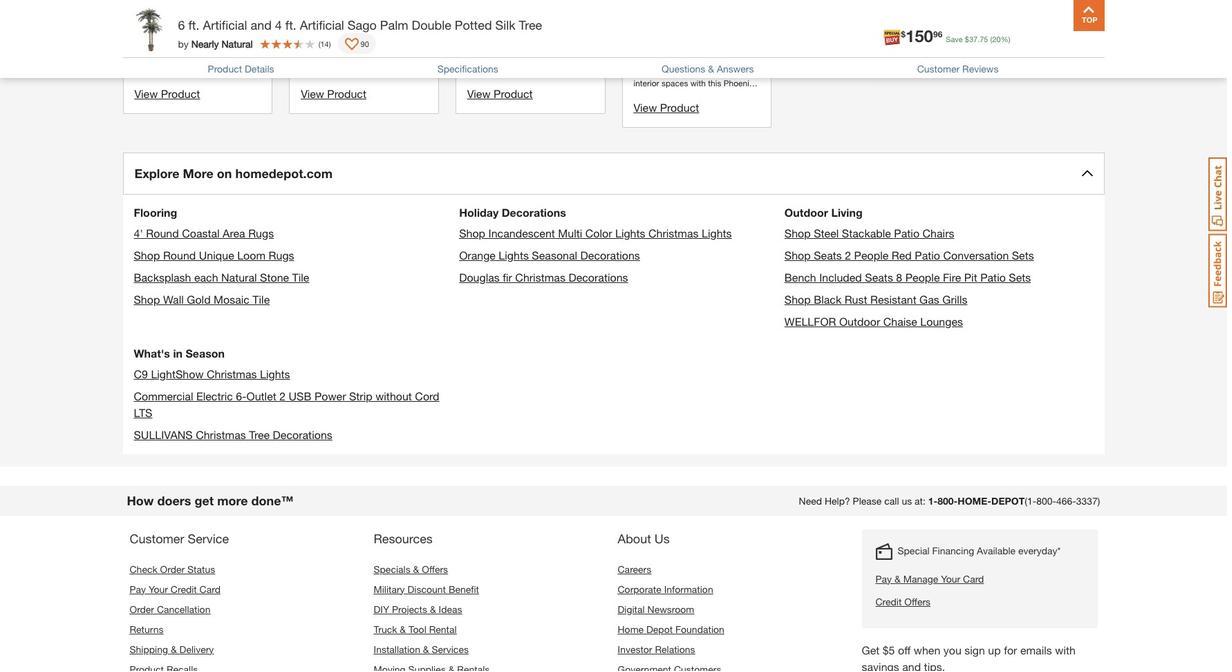 Task type: vqa. For each thing, say whether or not it's contained in the screenshot.


Task type: locate. For each thing, give the bounding box(es) containing it.
shop for shop seats 2 people red patio conversation sets
[[784, 249, 811, 262]]

seats
[[814, 249, 842, 262], [865, 271, 893, 284]]

ft. inside indoor 7.5 ft. phoenix artificial palm tree
[[523, 15, 534, 28]]

2 natural from the top
[[221, 271, 257, 284]]

fir
[[503, 271, 512, 284]]

1 horizontal spatial pay
[[876, 573, 892, 585]]

tile right stone
[[292, 271, 309, 284]]

wellfor outdoor chaise lounges link
[[784, 315, 963, 328]]

bench included seats 8 people fire pit patio sets
[[784, 271, 1031, 284]]

indoor inside indoor 6ft. hawaii artificial palm
[[301, 15, 335, 28]]

round down flooring
[[146, 226, 179, 240]]

home depot foundation
[[618, 624, 724, 636]]

details
[[245, 63, 274, 75]]

tree down in.
[[181, 29, 204, 42]]

view product link for indoor 7.5 ft. phoenix artificial palm tree link
[[467, 87, 533, 100]]

potted
[[455, 17, 492, 32]]

shop left wall at the left
[[134, 293, 160, 306]]

0 vertical spatial natural
[[222, 38, 253, 49]]

0 horizontal spatial order
[[130, 604, 154, 616]]

0 horizontal spatial indoor
[[134, 15, 169, 28]]

0 vertical spatial people
[[854, 249, 889, 262]]

artificial down 7.5 at the top of page
[[467, 29, 511, 42]]

offers up discount
[[422, 564, 448, 576]]

0 horizontal spatial tile
[[253, 293, 270, 306]]

more
[[217, 493, 248, 509]]

view product for 'indoor 7 in. cycas palm artificial tree' link
[[134, 87, 200, 100]]

installation & services link
[[374, 644, 469, 656]]

patio right pit
[[980, 271, 1006, 284]]

your up order cancellation link
[[149, 584, 168, 596]]

0 vertical spatial tile
[[292, 271, 309, 284]]

indoor left 7.5 at the top of page
[[467, 15, 502, 28]]

artificial up '( 14 )'
[[300, 17, 344, 32]]

check order status
[[130, 564, 215, 576]]

2 left usb
[[279, 390, 286, 403]]

0 horizontal spatial 800-
[[938, 495, 958, 507]]

doers
[[157, 493, 191, 509]]

shop up bench
[[784, 249, 811, 262]]

order up returns link
[[130, 604, 154, 616]]

0 vertical spatial rugs
[[248, 226, 274, 240]]

& left answers
[[708, 63, 714, 75]]

benefit
[[449, 584, 479, 596]]

product for indoor 6ft. hawaii artificial palm link
[[327, 87, 366, 100]]

2 up included
[[845, 249, 851, 262]]

$ left 96
[[901, 29, 906, 39]]

0 vertical spatial credit
[[171, 584, 197, 596]]

0 horizontal spatial people
[[854, 249, 889, 262]]

sets down conversation
[[1009, 271, 1031, 284]]

credit up the cancellation
[[171, 584, 197, 596]]

pay up "credit offers"
[[876, 573, 892, 585]]

2 horizontal spatial indoor
[[467, 15, 502, 28]]

ft. right 7.5 at the top of page
[[523, 15, 534, 28]]

indoor inside indoor 7 in. cycas palm artificial tree
[[134, 15, 169, 28]]

2 horizontal spatial ft.
[[523, 15, 534, 28]]

at:
[[915, 495, 926, 507]]

information
[[664, 584, 713, 596]]

tree inside indoor 7.5 ft. phoenix artificial palm tree
[[544, 29, 566, 42]]

decorations for sullivans christmas tree decorations
[[273, 428, 332, 441]]

home depot foundation link
[[618, 624, 724, 636]]

customer down save at the top of the page
[[917, 63, 960, 75]]

and left 4
[[251, 17, 272, 32]]

color
[[585, 226, 612, 240]]

1 horizontal spatial tile
[[292, 271, 309, 284]]

2 vertical spatial patio
[[980, 271, 1006, 284]]

6ft.
[[338, 15, 355, 28]]

view for view product link underneath 'questions'
[[634, 101, 657, 114]]

product down specifications
[[494, 87, 533, 100]]

home-
[[958, 495, 991, 507]]

pay & manage your card
[[876, 573, 984, 585]]

1 vertical spatial seats
[[865, 271, 893, 284]]

your
[[941, 573, 960, 585], [149, 584, 168, 596]]

card down the status
[[200, 584, 221, 596]]

1 vertical spatial rugs
[[269, 249, 294, 262]]

shop down bench
[[784, 293, 811, 306]]

tree right silk
[[519, 17, 542, 32]]

top button
[[1073, 0, 1104, 31]]

1 vertical spatial tile
[[253, 293, 270, 306]]

seats left 8
[[865, 271, 893, 284]]

card inside pay & manage your card link
[[963, 573, 984, 585]]

0 vertical spatial customer
[[917, 63, 960, 75]]

1 vertical spatial credit
[[876, 596, 902, 608]]

outdoor down rust
[[839, 315, 880, 328]]

0 horizontal spatial seats
[[814, 249, 842, 262]]

0 horizontal spatial 2
[[279, 390, 286, 403]]

1 vertical spatial people
[[905, 271, 940, 284]]

rugs for 4' round coastal area rugs
[[248, 226, 274, 240]]

for
[[1004, 644, 1017, 657]]

0 horizontal spatial and
[[251, 17, 272, 32]]

indoor 7 in. cycas palm artificial tree image
[[134, 0, 261, 15]]

in
[[173, 347, 183, 360]]

cord
[[415, 390, 439, 403]]

decorations for douglas fir christmas decorations
[[569, 271, 628, 284]]

outdoor up steel
[[784, 206, 828, 219]]

artificial down 7
[[134, 29, 178, 42]]

0 horizontal spatial outdoor
[[784, 206, 828, 219]]

patio
[[894, 226, 919, 240], [915, 249, 940, 262], [980, 271, 1006, 284]]

( right 75
[[990, 35, 992, 44]]

view product link for indoor 6ft. hawaii artificial palm link
[[301, 87, 366, 100]]

0 vertical spatial 2
[[845, 249, 851, 262]]

1 horizontal spatial your
[[941, 573, 960, 585]]

depot
[[991, 495, 1025, 507]]

help?
[[825, 495, 850, 507]]

shop down holiday
[[459, 226, 485, 240]]

0 vertical spatial round
[[146, 226, 179, 240]]

800- right at:
[[938, 495, 958, 507]]

special
[[898, 545, 930, 557]]

seats down steel
[[814, 249, 842, 262]]

us
[[655, 531, 670, 547]]

decorations for orange lights seasonal decorations
[[580, 249, 640, 262]]

1 horizontal spatial indoor
[[301, 15, 335, 28]]

view for view product link associated with 'indoor 7 in. cycas palm artificial tree' link
[[134, 87, 158, 100]]

special financing available everyday*
[[898, 545, 1061, 557]]

shop left steel
[[784, 226, 811, 240]]

careers link
[[618, 564, 651, 576]]

artificial inside indoor 6ft. hawaii artificial palm
[[301, 29, 344, 42]]

0 horizontal spatial pay
[[130, 584, 146, 596]]

& up military discount benefit
[[413, 564, 419, 576]]

round for 4'
[[146, 226, 179, 240]]

product for 'indoor 7 in. cycas palm artificial tree' link
[[161, 87, 200, 100]]

1 vertical spatial outdoor
[[839, 315, 880, 328]]

1 horizontal spatial and
[[902, 661, 921, 672]]

emails
[[1020, 644, 1052, 657]]

1 horizontal spatial offers
[[904, 596, 931, 608]]

digital newsroom link
[[618, 604, 694, 616]]

ft. right 4
[[285, 17, 296, 32]]

.
[[978, 35, 980, 44]]

customer reviews button
[[917, 63, 999, 75], [917, 63, 999, 75]]

1 indoor from the left
[[134, 15, 169, 28]]

rugs up "loom"
[[248, 226, 274, 240]]

tile down stone
[[253, 293, 270, 306]]

sets right conversation
[[1012, 249, 1034, 262]]

customer up check
[[130, 531, 184, 547]]

incandescent
[[488, 226, 555, 240]]

1 horizontal spatial card
[[963, 573, 984, 585]]

product for indoor 7.5 ft. phoenix artificial palm tree link
[[494, 87, 533, 100]]

1 vertical spatial 2
[[279, 390, 286, 403]]

1 vertical spatial and
[[902, 661, 921, 672]]

indoor left 7
[[134, 15, 169, 28]]

& for pay & manage your card
[[895, 573, 901, 585]]

96
[[933, 29, 942, 39]]

natural for each
[[221, 271, 257, 284]]

shop for shop wall gold mosaic tile
[[134, 293, 160, 306]]

us
[[902, 495, 912, 507]]

0 vertical spatial sets
[[1012, 249, 1034, 262]]

pay down check
[[130, 584, 146, 596]]

$ left .
[[965, 35, 969, 44]]

returns
[[130, 624, 163, 636]]

round for shop
[[163, 249, 196, 262]]

natural for nearly
[[222, 38, 253, 49]]

1 horizontal spatial customer
[[917, 63, 960, 75]]

& for truck & tool rental
[[400, 624, 406, 636]]

view product link down specifications
[[467, 87, 533, 100]]

shop for shop black rust resistant gas grills
[[784, 293, 811, 306]]

tree down phoenix
[[544, 29, 566, 42]]

returns link
[[130, 624, 163, 636]]

people up gas
[[905, 271, 940, 284]]

customer service
[[130, 531, 229, 547]]

0 horizontal spatial customer
[[130, 531, 184, 547]]

patio down "chairs"
[[915, 249, 940, 262]]

order up pay your credit card
[[160, 564, 185, 576]]

on
[[217, 166, 232, 181]]

wellfor outdoor chaise lounges
[[784, 315, 963, 328]]

& left the delivery
[[171, 644, 177, 656]]

view product link down )
[[301, 87, 366, 100]]

shipping
[[130, 644, 168, 656]]

card up credit offers link
[[963, 573, 984, 585]]

service
[[188, 531, 229, 547]]

indoor up '( 14 )'
[[301, 15, 335, 28]]

1 horizontal spatial seats
[[865, 271, 893, 284]]

1 horizontal spatial $
[[965, 35, 969, 44]]

product down display image
[[327, 87, 366, 100]]

indoor 6ft. hawaii artificial palm
[[301, 15, 394, 42]]

area
[[223, 226, 245, 240]]

shop incandescent multi color lights christmas lights link
[[459, 226, 732, 240]]

1 horizontal spatial order
[[160, 564, 185, 576]]

tips.
[[924, 661, 945, 672]]

1 vertical spatial round
[[163, 249, 196, 262]]

0 horizontal spatial $
[[901, 29, 906, 39]]

1 vertical spatial offers
[[904, 596, 931, 608]]

rugs up stone
[[269, 249, 294, 262]]

your down financing
[[941, 573, 960, 585]]

decorations
[[502, 206, 566, 219], [580, 249, 640, 262], [569, 271, 628, 284], [273, 428, 332, 441]]

& down tool
[[423, 644, 429, 656]]

1 horizontal spatial 2
[[845, 249, 851, 262]]

& left tool
[[400, 624, 406, 636]]

corporate information
[[618, 584, 713, 596]]

questions & answers
[[662, 63, 754, 75]]

0 horizontal spatial (
[[318, 39, 320, 48]]

1 vertical spatial customer
[[130, 531, 184, 547]]

wellfor
[[784, 315, 836, 328]]

0 horizontal spatial your
[[149, 584, 168, 596]]

natural up mosaic
[[221, 271, 257, 284]]

palm inside indoor 7.5 ft. phoenix artificial palm tree
[[514, 29, 540, 42]]

call
[[884, 495, 899, 507]]

corporate information link
[[618, 584, 713, 596]]

round
[[146, 226, 179, 240], [163, 249, 196, 262]]

when
[[914, 644, 940, 657]]

1 horizontal spatial 800-
[[1036, 495, 1056, 507]]

2 800- from the left
[[1036, 495, 1056, 507]]

view product down 'questions'
[[634, 101, 699, 114]]

c9
[[134, 367, 148, 381]]

view product down )
[[301, 87, 366, 100]]

shop round unique loom rugs
[[134, 249, 294, 262]]

people down the shop steel stackable patio chairs link in the top of the page
[[854, 249, 889, 262]]

2 indoor from the left
[[301, 15, 335, 28]]

customer for customer reviews
[[917, 63, 960, 75]]

offers down manage
[[904, 596, 931, 608]]

shop down 4' at the top of page
[[134, 249, 160, 262]]

holiday
[[459, 206, 499, 219]]

view product link
[[134, 87, 200, 100], [301, 87, 366, 100], [467, 87, 533, 100], [634, 101, 699, 114]]

get
[[195, 493, 214, 509]]

tile for shop wall gold mosaic tile
[[253, 293, 270, 306]]

round up the backsplash
[[163, 249, 196, 262]]

palm inside indoor 7 in. cycas palm artificial tree
[[232, 15, 259, 28]]

natural up product details
[[222, 38, 253, 49]]

1 vertical spatial natural
[[221, 271, 257, 284]]

artificial inside indoor 7.5 ft. phoenix artificial palm tree
[[467, 29, 511, 42]]

pay your credit card
[[130, 584, 221, 596]]

( left )
[[318, 39, 320, 48]]

product down "by"
[[161, 87, 200, 100]]

ft. right 6 on the top left
[[188, 17, 199, 32]]

credit down pay & manage your card
[[876, 596, 902, 608]]

stackable
[[842, 226, 891, 240]]

douglas fir christmas decorations
[[459, 271, 628, 284]]

view product down "by"
[[134, 87, 200, 100]]

discount
[[408, 584, 446, 596]]

indoor inside indoor 7.5 ft. phoenix artificial palm tree
[[467, 15, 502, 28]]

loom
[[237, 249, 266, 262]]

outdoor
[[784, 206, 828, 219], [839, 315, 880, 328]]

& left manage
[[895, 573, 901, 585]]

800- right the depot on the bottom right of page
[[1036, 495, 1056, 507]]

and down off
[[902, 661, 921, 672]]

get
[[862, 644, 880, 657]]

conversation
[[943, 249, 1009, 262]]

truck
[[374, 624, 397, 636]]

truck & tool rental link
[[374, 624, 457, 636]]

and inside the get $5 off when you sign up for emails with savings and tips.
[[902, 661, 921, 672]]

usb
[[289, 390, 311, 403]]

0 vertical spatial order
[[160, 564, 185, 576]]

check
[[130, 564, 157, 576]]

investor relations
[[618, 644, 695, 656]]

)
[[329, 39, 331, 48]]

order cancellation link
[[130, 604, 210, 616]]

artificial
[[203, 17, 247, 32], [300, 17, 344, 32], [134, 29, 178, 42], [301, 29, 344, 42], [467, 29, 511, 42]]

0 vertical spatial offers
[[422, 564, 448, 576]]

4
[[275, 17, 282, 32]]

tree down outlet
[[249, 428, 270, 441]]

fire
[[943, 271, 961, 284]]

3 indoor from the left
[[467, 15, 502, 28]]

product details
[[208, 63, 274, 75]]

palm inside indoor 6ft. hawaii artificial palm
[[347, 29, 374, 42]]

relations
[[655, 644, 695, 656]]

everyday*
[[1018, 545, 1061, 557]]

indoor 7.5 ft. phoenix artificial palm tree link
[[467, 0, 593, 43]]

1 natural from the top
[[222, 38, 253, 49]]

view product link down "by"
[[134, 87, 200, 100]]

shop wall gold mosaic tile
[[134, 293, 270, 306]]

0 vertical spatial patio
[[894, 226, 919, 240]]

patio up shop seats 2 people red patio conversation sets
[[894, 226, 919, 240]]

view product link for 'indoor 7 in. cycas palm artificial tree' link
[[134, 87, 200, 100]]

view product down specifications
[[467, 87, 533, 100]]

product
[[208, 63, 242, 75], [161, 87, 200, 100], [327, 87, 366, 100], [494, 87, 533, 100], [660, 101, 699, 114]]

orange lights seasonal decorations
[[459, 249, 640, 262]]

artificial down 6ft.
[[301, 29, 344, 42]]



Task type: describe. For each thing, give the bounding box(es) containing it.
2 inside commercial electric 6-outlet 2 usb power strip without cord lts
[[279, 390, 286, 403]]

1 800- from the left
[[938, 495, 958, 507]]

product down by nearly natural
[[208, 63, 242, 75]]

ideas
[[439, 604, 462, 616]]

1 vertical spatial order
[[130, 604, 154, 616]]

double
[[412, 17, 451, 32]]

1 vertical spatial sets
[[1009, 271, 1031, 284]]

unique
[[199, 249, 234, 262]]

1 horizontal spatial credit
[[876, 596, 902, 608]]

corporate
[[618, 584, 661, 596]]

order cancellation
[[130, 604, 210, 616]]

4'
[[134, 226, 143, 240]]

digital
[[618, 604, 645, 616]]

mosaic
[[214, 293, 250, 306]]

3337)
[[1076, 495, 1100, 507]]

view for view product link associated with indoor 6ft. hawaii artificial palm link
[[301, 87, 324, 100]]

1-
[[928, 495, 938, 507]]

(1-
[[1025, 495, 1036, 507]]

view for view product link for indoor 7.5 ft. phoenix artificial palm tree link
[[467, 87, 491, 100]]

tool
[[409, 624, 426, 636]]

foundation
[[675, 624, 724, 636]]

0 vertical spatial seats
[[814, 249, 842, 262]]

indoor 7 in. cycas palm artificial tree
[[134, 15, 259, 42]]

resistant
[[870, 293, 916, 306]]

live chat image
[[1208, 158, 1227, 232]]

6-
[[236, 390, 246, 403]]

sullivans christmas tree decorations
[[134, 428, 332, 441]]

display image
[[345, 38, 358, 52]]

& for questions & answers
[[708, 63, 714, 75]]

coastal
[[182, 226, 220, 240]]

0 horizontal spatial credit
[[171, 584, 197, 596]]

view product link down 'questions'
[[634, 101, 699, 114]]

resources
[[374, 531, 433, 547]]

with
[[1055, 644, 1076, 657]]

cancellation
[[157, 604, 210, 616]]

& for specials & offers
[[413, 564, 419, 576]]

shop steel stackable patio chairs
[[784, 226, 954, 240]]

steel
[[814, 226, 839, 240]]

what's in season
[[134, 347, 225, 360]]

installation & services
[[374, 644, 469, 656]]

4' round coastal area rugs
[[134, 226, 274, 240]]

homedepot.com
[[235, 166, 333, 181]]

& left ideas
[[430, 604, 436, 616]]

466-
[[1056, 495, 1076, 507]]

sullivans
[[134, 428, 193, 441]]

indoor for indoor 6ft. hawaii artificial palm
[[301, 15, 335, 28]]

0 vertical spatial and
[[251, 17, 272, 32]]

specifications
[[437, 63, 498, 75]]

careers
[[618, 564, 651, 576]]

tile for backsplash each natural stone tile
[[292, 271, 309, 284]]

view product for indoor 7.5 ft. phoenix artificial palm tree link
[[467, 87, 533, 100]]

7
[[172, 15, 178, 28]]

90 button
[[338, 33, 376, 54]]

90
[[361, 39, 369, 48]]

explore more on homedepot.com button
[[123, 152, 1104, 195]]

1 horizontal spatial ft.
[[285, 17, 296, 32]]

lightshow
[[151, 367, 204, 381]]

product down 'questions'
[[660, 101, 699, 114]]

7.5
[[505, 15, 520, 28]]

investor
[[618, 644, 652, 656]]

save
[[946, 35, 963, 44]]

get $5 off when you sign up for emails with savings and tips.
[[862, 644, 1076, 672]]

orange lights seasonal decorations link
[[459, 249, 640, 262]]

14
[[320, 39, 329, 48]]

( 14 )
[[318, 39, 331, 48]]

by nearly natural
[[178, 38, 253, 49]]

indoor for indoor 7.5 ft. phoenix artificial palm tree
[[467, 15, 502, 28]]

indoor for indoor 7 in. cycas palm artificial tree
[[134, 15, 169, 28]]

in.
[[181, 15, 194, 28]]

view product for indoor 6ft. hawaii artificial palm link
[[301, 87, 366, 100]]

pay for pay & manage your card
[[876, 573, 892, 585]]

rugs for shop round unique loom rugs
[[269, 249, 294, 262]]

feedback link image
[[1208, 234, 1227, 308]]

savings
[[862, 661, 899, 672]]

shop for shop steel stackable patio chairs
[[784, 226, 811, 240]]

shop incandescent multi color lights christmas lights
[[459, 226, 732, 240]]

up
[[988, 644, 1001, 657]]

customer for customer service
[[130, 531, 184, 547]]

& for shipping & delivery
[[171, 644, 177, 656]]

please
[[853, 495, 882, 507]]

chaise
[[883, 315, 917, 328]]

product image image
[[126, 7, 171, 52]]

20
[[992, 35, 1001, 44]]

0 horizontal spatial card
[[200, 584, 221, 596]]

truck & tool rental
[[374, 624, 457, 636]]

pay for pay your credit card
[[130, 584, 146, 596]]

outdoor living
[[784, 206, 863, 219]]

1 horizontal spatial people
[[905, 271, 940, 284]]

seasonal
[[532, 249, 577, 262]]

tree inside indoor 7 in. cycas palm artificial tree
[[181, 29, 204, 42]]

how
[[127, 493, 154, 509]]

shop steel stackable patio chairs link
[[784, 226, 954, 240]]

0 horizontal spatial offers
[[422, 564, 448, 576]]

how doers get more done™
[[127, 493, 293, 509]]

& for installation & services
[[423, 644, 429, 656]]

services
[[432, 644, 469, 656]]

shop for shop incandescent multi color lights christmas lights
[[459, 226, 485, 240]]

0 horizontal spatial ft.
[[188, 17, 199, 32]]

military discount benefit link
[[374, 584, 479, 596]]

shipping & delivery link
[[130, 644, 214, 656]]

shipping & delivery
[[130, 644, 214, 656]]

specials
[[374, 564, 410, 576]]

artificial inside indoor 7 in. cycas palm artificial tree
[[134, 29, 178, 42]]

$ inside $ 150 96
[[901, 29, 906, 39]]

save $ 37 . 75 ( 20 %)
[[946, 35, 1010, 44]]

projects
[[392, 604, 427, 616]]

each
[[194, 271, 218, 284]]

37
[[969, 35, 978, 44]]

electric
[[196, 390, 233, 403]]

strip
[[349, 390, 372, 403]]

1 vertical spatial patio
[[915, 249, 940, 262]]

what's
[[134, 347, 170, 360]]

shop for shop round unique loom rugs
[[134, 249, 160, 262]]

1 horizontal spatial (
[[990, 35, 992, 44]]

about
[[618, 531, 651, 547]]

backsplash each natural stone tile link
[[134, 271, 309, 284]]

1 horizontal spatial outdoor
[[839, 315, 880, 328]]

0 vertical spatial outdoor
[[784, 206, 828, 219]]

need help? please call us at: 1-800-home-depot (1-800-466-3337)
[[799, 495, 1100, 507]]

diy
[[374, 604, 389, 616]]

your inside pay & manage your card link
[[941, 573, 960, 585]]

indoor 7.5 ft. phoenix artificial palm tree
[[467, 15, 579, 42]]

artificial up by nearly natural
[[203, 17, 247, 32]]

black
[[814, 293, 841, 306]]

power
[[314, 390, 346, 403]]



